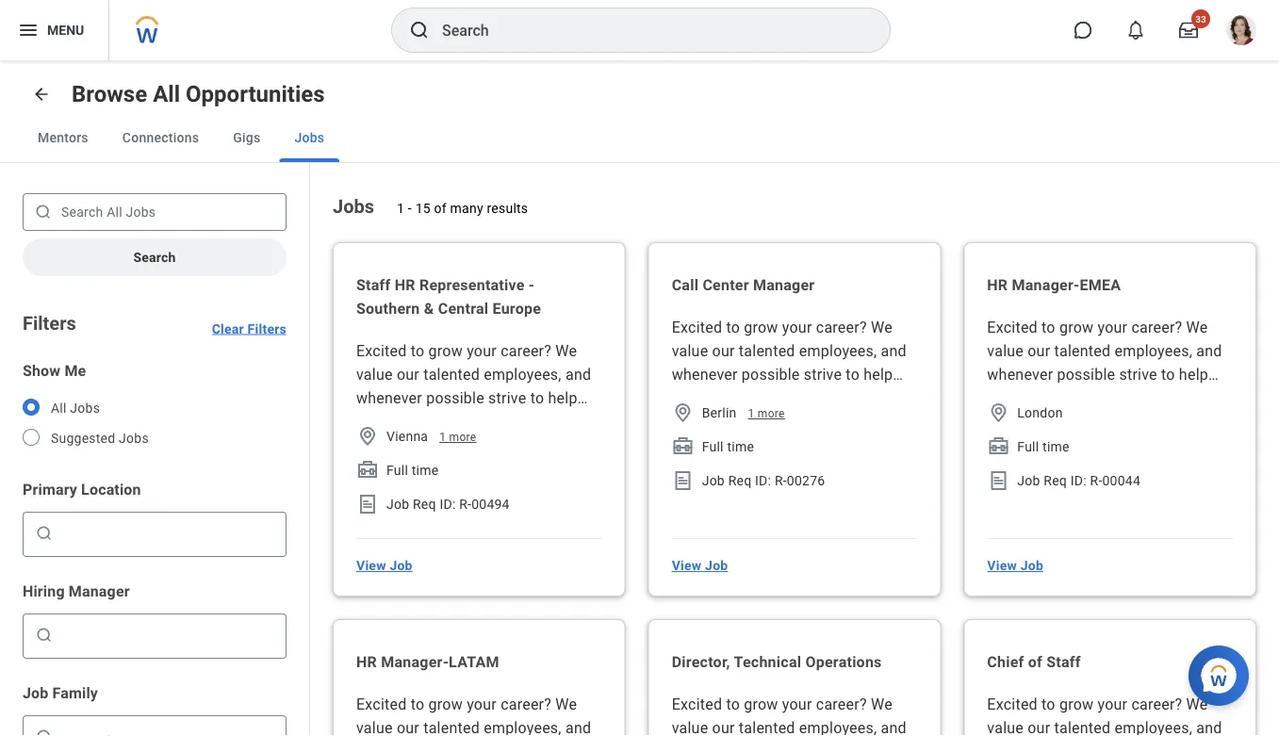 Task type: locate. For each thing, give the bounding box(es) containing it.
more right the berlin
[[758, 407, 785, 420]]

2 horizontal spatial id
[[1071, 473, 1083, 488]]

1 horizontal spatial view job button
[[664, 547, 736, 585]]

0 horizontal spatial view
[[356, 558, 386, 573]]

id
[[755, 473, 768, 488], [1071, 473, 1083, 488], [440, 496, 452, 512]]

1 horizontal spatial time type image
[[987, 436, 1010, 458]]

req left 00276
[[728, 473, 752, 488]]

0 vertical spatial search image
[[35, 626, 54, 645]]

jobrequisitionid image
[[672, 469, 694, 492], [987, 469, 1010, 492]]

id for emea
[[1071, 473, 1083, 488]]

location image up time type icon
[[672, 402, 694, 424]]

hiring manager
[[23, 582, 130, 600]]

gigs
[[233, 130, 261, 145]]

Search All Jobs text field
[[23, 193, 287, 231]]

1 horizontal spatial req
[[728, 473, 752, 488]]

menu
[[47, 22, 84, 38]]

1 horizontal spatial time
[[727, 439, 754, 454]]

-
[[408, 200, 412, 216], [529, 276, 535, 294]]

1 horizontal spatial full time
[[702, 439, 754, 454]]

: left 00276
[[768, 473, 771, 488]]

1 horizontal spatial manager-
[[1012, 276, 1080, 294]]

view job
[[356, 558, 413, 573], [672, 558, 728, 573], [987, 558, 1044, 573]]

tab list
[[0, 113, 1279, 163]]

more right "vienna"
[[449, 431, 477, 444]]

1 jobrequisitionid image from the left
[[672, 469, 694, 492]]

3 view job button from the left
[[980, 547, 1051, 585]]

staff up southern
[[356, 276, 391, 294]]

manager
[[753, 276, 815, 294], [69, 582, 130, 600]]

0 horizontal spatial location image
[[356, 425, 379, 448]]

00044
[[1103, 473, 1141, 488]]

0 horizontal spatial req
[[413, 496, 436, 512]]

1
[[397, 200, 405, 216], [748, 407, 755, 420], [440, 431, 446, 444]]

all jobs
[[51, 400, 100, 416]]

view job for call center manager
[[672, 558, 728, 573]]

0 horizontal spatial hr
[[356, 653, 377, 671]]

0 vertical spatial more
[[758, 407, 785, 420]]

1 horizontal spatial full
[[702, 439, 724, 454]]

filters up 'show me' on the left of the page
[[23, 312, 76, 334]]

id left 00044
[[1071, 473, 1083, 488]]

2 horizontal spatial jobrequisitionid element
[[987, 469, 1010, 492]]

1 horizontal spatial :
[[768, 473, 771, 488]]

1 vertical spatial time type image
[[356, 459, 379, 482]]

1 horizontal spatial time type element
[[672, 436, 694, 458]]

2 vertical spatial 1
[[440, 431, 446, 444]]

hr inside staff hr representative - southern & central europe
[[395, 276, 415, 294]]

search image for 'search workday' search box
[[408, 19, 431, 41]]

jobs inside button
[[295, 130, 325, 145]]

hr
[[395, 276, 415, 294], [987, 276, 1008, 294], [356, 653, 377, 671]]

r-
[[775, 473, 787, 488], [1090, 473, 1103, 488], [459, 496, 472, 512]]

1 horizontal spatial -
[[529, 276, 535, 294]]

search image for hiring
[[35, 626, 54, 645]]

0 horizontal spatial staff
[[356, 276, 391, 294]]

full down the london
[[1018, 439, 1039, 454]]

1 vertical spatial search image
[[34, 203, 53, 222]]

location image left "vienna"
[[356, 425, 379, 448]]

0 horizontal spatial 1 more
[[440, 431, 477, 444]]

tab list containing mentors
[[0, 113, 1279, 163]]

staff right chief
[[1047, 653, 1081, 671]]

req
[[728, 473, 752, 488], [1044, 473, 1067, 488], [413, 496, 436, 512]]

1 vertical spatial 1
[[748, 407, 755, 420]]

0 vertical spatial manager
[[753, 276, 815, 294]]

all down 'show me' on the left of the page
[[51, 400, 67, 416]]

0 horizontal spatial r-
[[459, 496, 472, 512]]

1 search image from the top
[[35, 626, 54, 645]]

1 more button right the berlin
[[748, 406, 785, 421]]

1 horizontal spatial 1 more
[[748, 407, 785, 420]]

id left "00494"
[[440, 496, 452, 512]]

2 horizontal spatial req
[[1044, 473, 1067, 488]]

europe
[[493, 300, 541, 318]]

location element for hr manager-emea
[[987, 402, 1010, 424]]

0 horizontal spatial 1
[[397, 200, 405, 216]]

filters right clear
[[248, 321, 287, 337]]

1 right "vienna"
[[440, 431, 446, 444]]

2 vertical spatial search image
[[35, 524, 54, 543]]

location image for hr manager-emea
[[987, 402, 1010, 424]]

southern
[[356, 300, 420, 318]]

0 horizontal spatial 1 more button
[[440, 430, 477, 445]]

0 vertical spatial 1 more button
[[748, 406, 785, 421]]

1 vertical spatial manager
[[69, 582, 130, 600]]

0 horizontal spatial location element
[[356, 425, 379, 448]]

0 vertical spatial staff
[[356, 276, 391, 294]]

location element left "vienna"
[[356, 425, 379, 448]]

Search Workday  search field
[[442, 9, 851, 51]]

req left 00044
[[1044, 473, 1067, 488]]

1 vertical spatial manager-
[[381, 653, 449, 671]]

req right jobrequisitionid icon
[[413, 496, 436, 512]]

id left 00276
[[755, 473, 768, 488]]

00494
[[472, 496, 510, 512]]

jobrequisitionid image left job req id : r-00044
[[987, 469, 1010, 492]]

search image down the job family
[[35, 728, 54, 736]]

1 horizontal spatial all
[[153, 81, 180, 107]]

: left 00044
[[1083, 473, 1087, 488]]

1 horizontal spatial manager
[[753, 276, 815, 294]]

2 horizontal spatial view job button
[[980, 547, 1051, 585]]

profile logan mcneil image
[[1227, 15, 1257, 49]]

of right 15
[[434, 200, 447, 216]]

full
[[702, 439, 724, 454], [1018, 439, 1039, 454], [387, 462, 408, 478]]

None field
[[58, 519, 278, 549], [58, 524, 278, 543], [58, 620, 278, 651], [58, 626, 278, 645], [58, 722, 278, 736], [58, 728, 278, 736], [58, 519, 278, 549], [58, 524, 278, 543], [58, 620, 278, 651], [58, 626, 278, 645], [58, 722, 278, 736], [58, 728, 278, 736]]

location element
[[672, 402, 694, 424], [987, 402, 1010, 424], [356, 425, 379, 448]]

of right chief
[[1028, 653, 1043, 671]]

0 horizontal spatial full
[[387, 462, 408, 478]]

2 view job from the left
[[672, 558, 728, 573]]

1 more right "vienna"
[[440, 431, 477, 444]]

location element up time type icon
[[672, 402, 694, 424]]

time type image
[[987, 436, 1010, 458], [356, 459, 379, 482]]

1 horizontal spatial location image
[[672, 402, 694, 424]]

jobrequisitionid element for staff hr representative - southern & central europe
[[356, 493, 379, 516]]

1 horizontal spatial jobrequisitionid element
[[672, 469, 694, 492]]

2 view job button from the left
[[664, 547, 736, 585]]

1 horizontal spatial location element
[[672, 402, 694, 424]]

full right time type icon
[[702, 439, 724, 454]]

justify image
[[17, 19, 40, 41]]

1 more
[[748, 407, 785, 420], [440, 431, 477, 444]]

representative
[[419, 276, 525, 294]]

2 view from the left
[[672, 558, 702, 573]]

1 horizontal spatial id
[[755, 473, 768, 488]]

0 horizontal spatial id
[[440, 496, 452, 512]]

job
[[702, 473, 725, 488], [1018, 473, 1040, 488], [387, 496, 409, 512], [390, 558, 413, 573], [705, 558, 728, 573], [1021, 558, 1044, 573], [23, 684, 49, 702]]

1 view from the left
[[356, 558, 386, 573]]

2 search image from the top
[[35, 728, 54, 736]]

of
[[434, 200, 447, 216], [1028, 653, 1043, 671]]

location image left the london
[[987, 402, 1010, 424]]

latam
[[449, 653, 499, 671]]

search image
[[408, 19, 431, 41], [34, 203, 53, 222], [35, 524, 54, 543]]

0 vertical spatial search image
[[408, 19, 431, 41]]

0 horizontal spatial more
[[449, 431, 477, 444]]

manager-
[[1012, 276, 1080, 294], [381, 653, 449, 671]]

inbox large image
[[1179, 21, 1198, 40]]

view job for hr manager-emea
[[987, 558, 1044, 573]]

0 horizontal spatial all
[[51, 400, 67, 416]]

full for staff hr representative - southern & central europe
[[387, 462, 408, 478]]

view
[[356, 558, 386, 573], [672, 558, 702, 573], [987, 558, 1017, 573]]

jobrequisitionid element left job req id : r-00044
[[987, 469, 1010, 492]]

full time
[[702, 439, 754, 454], [1018, 439, 1070, 454], [387, 462, 439, 478]]

connections
[[122, 130, 199, 145]]

2 horizontal spatial time type element
[[987, 436, 1010, 458]]

:
[[768, 473, 771, 488], [1083, 473, 1087, 488], [452, 496, 456, 512]]

1 left 15
[[397, 200, 405, 216]]

clear filters button
[[212, 299, 287, 337]]

: left "00494"
[[452, 496, 456, 512]]

manager right 'center'
[[753, 276, 815, 294]]

emea
[[1080, 276, 1121, 294]]

location image
[[672, 402, 694, 424], [987, 402, 1010, 424], [356, 425, 379, 448]]

view job button
[[349, 547, 420, 585], [664, 547, 736, 585], [980, 547, 1051, 585]]

0 horizontal spatial jobrequisitionid image
[[672, 469, 694, 492]]

jobrequisitionid element
[[672, 469, 694, 492], [987, 469, 1010, 492], [356, 493, 379, 516]]

1 vertical spatial 1 more
[[440, 431, 477, 444]]

1 horizontal spatial r-
[[775, 473, 787, 488]]

1 horizontal spatial 1 more button
[[748, 406, 785, 421]]

1 vertical spatial 1 more button
[[440, 430, 477, 445]]

jobrequisitionid element for hr manager-emea
[[987, 469, 1010, 492]]

- left 15
[[408, 200, 412, 216]]

2 horizontal spatial hr
[[987, 276, 1008, 294]]

1 horizontal spatial jobrequisitionid image
[[987, 469, 1010, 492]]

req for manager-
[[1044, 473, 1067, 488]]

time type image
[[672, 436, 694, 458]]

search image
[[35, 626, 54, 645], [35, 728, 54, 736]]

1 more for manager
[[748, 407, 785, 420]]

33 button
[[1168, 9, 1211, 51]]

0 horizontal spatial of
[[434, 200, 447, 216]]

jobrequisitionid image down time type icon
[[672, 469, 694, 492]]

- up europe
[[529, 276, 535, 294]]

location
[[81, 480, 141, 498]]

1 horizontal spatial filters
[[248, 321, 287, 337]]

: for manager
[[768, 473, 771, 488]]

2 horizontal spatial location element
[[987, 402, 1010, 424]]

location element for call center manager
[[672, 402, 694, 424]]

2 horizontal spatial r-
[[1090, 473, 1103, 488]]

2 horizontal spatial view job
[[987, 558, 1044, 573]]

time
[[727, 439, 754, 454], [1043, 439, 1070, 454], [412, 462, 439, 478]]

1 horizontal spatial view
[[672, 558, 702, 573]]

0 horizontal spatial time type element
[[356, 459, 379, 482]]

1 view job from the left
[[356, 558, 413, 573]]

1 horizontal spatial more
[[758, 407, 785, 420]]

1 - 15 of many results
[[397, 200, 528, 216]]

full time down the berlin
[[702, 439, 754, 454]]

mentors
[[38, 130, 88, 145]]

all up connections
[[153, 81, 180, 107]]

1 more button for representative
[[440, 430, 477, 445]]

2 jobrequisitionid image from the left
[[987, 469, 1010, 492]]

0 horizontal spatial :
[[452, 496, 456, 512]]

manager right 'hiring'
[[69, 582, 130, 600]]

view job button for call center manager
[[664, 547, 736, 585]]

1 vertical spatial more
[[449, 431, 477, 444]]

2 horizontal spatial full time
[[1018, 439, 1070, 454]]

jobrequisitionid element down time type icon
[[672, 469, 694, 492]]

time type element
[[672, 436, 694, 458], [987, 436, 1010, 458], [356, 459, 379, 482]]

1 vertical spatial search image
[[35, 728, 54, 736]]

0 vertical spatial 1 more
[[748, 407, 785, 420]]

- inside staff hr representative - southern & central europe
[[529, 276, 535, 294]]

0 horizontal spatial view job button
[[349, 547, 420, 585]]

jobs
[[295, 130, 325, 145], [333, 195, 374, 217], [70, 400, 100, 416], [119, 430, 149, 446]]

jobrequisitionid image for call
[[672, 469, 694, 492]]

0 horizontal spatial view job
[[356, 558, 413, 573]]

1 more button right "vienna"
[[440, 430, 477, 445]]

gigs button
[[218, 113, 276, 162]]

2 horizontal spatial :
[[1083, 473, 1087, 488]]

view for hr manager-emea
[[987, 558, 1017, 573]]

results
[[487, 200, 528, 216]]

3 view job from the left
[[987, 558, 1044, 573]]

r- for hr manager-emea
[[1090, 473, 1103, 488]]

2 horizontal spatial view
[[987, 558, 1017, 573]]

call center manager
[[672, 276, 815, 294]]

notifications large image
[[1127, 21, 1145, 40]]

search image down 'hiring'
[[35, 626, 54, 645]]

me
[[64, 362, 86, 379]]

time for center
[[727, 439, 754, 454]]

0 horizontal spatial jobrequisitionid element
[[356, 493, 379, 516]]

1 horizontal spatial view job
[[672, 558, 728, 573]]

2 horizontal spatial full
[[1018, 439, 1039, 454]]

1 more button
[[748, 406, 785, 421], [440, 430, 477, 445]]

1 vertical spatial -
[[529, 276, 535, 294]]

1 horizontal spatial 1
[[440, 431, 446, 444]]

1 horizontal spatial hr
[[395, 276, 415, 294]]

filters
[[23, 312, 76, 334], [248, 321, 287, 337]]

filters inside button
[[248, 321, 287, 337]]

staff
[[356, 276, 391, 294], [1047, 653, 1081, 671]]

3 view from the left
[[987, 558, 1017, 573]]

0 horizontal spatial time type image
[[356, 459, 379, 482]]

more
[[758, 407, 785, 420], [449, 431, 477, 444]]

location element left the london
[[987, 402, 1010, 424]]

2 horizontal spatial time
[[1043, 439, 1070, 454]]

2 horizontal spatial 1
[[748, 407, 755, 420]]

0 vertical spatial of
[[434, 200, 447, 216]]

: for emea
[[1083, 473, 1087, 488]]

suggested jobs
[[51, 430, 149, 446]]

location element for staff hr representative - southern & central europe
[[356, 425, 379, 448]]

all
[[153, 81, 180, 107], [51, 400, 67, 416]]

0 vertical spatial time type image
[[987, 436, 1010, 458]]

0 horizontal spatial full time
[[387, 462, 439, 478]]

time down the london
[[1043, 439, 1070, 454]]

1 right the berlin
[[748, 407, 755, 420]]

mentors button
[[23, 113, 104, 162]]

0 horizontal spatial manager-
[[381, 653, 449, 671]]

1 horizontal spatial of
[[1028, 653, 1043, 671]]

time down the berlin
[[727, 439, 754, 454]]

time down "vienna"
[[412, 462, 439, 478]]

1 horizontal spatial staff
[[1047, 653, 1081, 671]]

1 view job button from the left
[[349, 547, 420, 585]]

hiring
[[23, 582, 65, 600]]

2 horizontal spatial location image
[[987, 402, 1010, 424]]

0 horizontal spatial -
[[408, 200, 412, 216]]

hr for hr manager-latam
[[356, 653, 377, 671]]

0 horizontal spatial manager
[[69, 582, 130, 600]]

1 vertical spatial staff
[[1047, 653, 1081, 671]]

jobs right gigs
[[295, 130, 325, 145]]

full time down "vienna"
[[387, 462, 439, 478]]

jobrequisitionid element left job req id : r-00494
[[356, 493, 379, 516]]

full time down the london
[[1018, 439, 1070, 454]]

0 vertical spatial manager-
[[1012, 276, 1080, 294]]

full down "vienna"
[[387, 462, 408, 478]]

full for hr manager-emea
[[1018, 439, 1039, 454]]

0 vertical spatial -
[[408, 200, 412, 216]]

1 more right the berlin
[[748, 407, 785, 420]]

0 horizontal spatial time
[[412, 462, 439, 478]]

r- for staff hr representative - southern & central europe
[[459, 496, 472, 512]]

primary
[[23, 480, 77, 498]]



Task type: describe. For each thing, give the bounding box(es) containing it.
opportunities
[[186, 81, 325, 107]]

arrow left image
[[32, 85, 51, 104]]

clear filters
[[212, 321, 287, 337]]

time type element for staff hr representative - southern & central europe
[[356, 459, 379, 482]]

jobs up the suggested
[[70, 400, 100, 416]]

job req id : r-00276
[[702, 473, 825, 488]]

full for call center manager
[[702, 439, 724, 454]]

0 horizontal spatial filters
[[23, 312, 76, 334]]

1 vertical spatial of
[[1028, 653, 1043, 671]]

time type image for hr manager-emea
[[987, 436, 1010, 458]]

more for call center manager
[[758, 407, 785, 420]]

1 more button for manager
[[748, 406, 785, 421]]

director,
[[672, 653, 730, 671]]

many
[[450, 200, 483, 216]]

1 for call center manager
[[748, 407, 755, 420]]

manager- for emea
[[1012, 276, 1080, 294]]

browse all opportunities
[[72, 81, 325, 107]]

jobs left 15
[[333, 195, 374, 217]]

search image for search all jobs text field
[[34, 203, 53, 222]]

clear
[[212, 321, 244, 337]]

browse
[[72, 81, 147, 107]]

vienna
[[387, 428, 428, 444]]

search image for job
[[35, 728, 54, 736]]

hr manager-latam
[[356, 653, 499, 671]]

location image for call center manager
[[672, 402, 694, 424]]

view job button for hr manager-emea
[[980, 547, 1051, 585]]

: for representative
[[452, 496, 456, 512]]

call
[[672, 276, 699, 294]]

req for center
[[728, 473, 752, 488]]

full time for manager-
[[1018, 439, 1070, 454]]

more for staff hr representative - southern & central europe
[[449, 431, 477, 444]]

time for hr
[[412, 462, 439, 478]]

time type element for call center manager
[[672, 436, 694, 458]]

center
[[703, 276, 749, 294]]

id for manager
[[755, 473, 768, 488]]

suggested
[[51, 430, 115, 446]]

hr manager-emea
[[987, 276, 1121, 294]]

1 for staff hr representative - southern & central europe
[[440, 431, 446, 444]]

manager- for latam
[[381, 653, 449, 671]]

0 vertical spatial all
[[153, 81, 180, 107]]

jobrequisitionid image for hr
[[987, 469, 1010, 492]]

location image for staff hr representative - southern & central europe
[[356, 425, 379, 448]]

view for staff hr representative - southern & central europe
[[356, 558, 386, 573]]

time for manager-
[[1043, 439, 1070, 454]]

view job for staff hr representative - southern & central europe
[[356, 558, 413, 573]]

view job button for staff hr representative - southern & central europe
[[349, 547, 420, 585]]

director, technical operations
[[672, 653, 882, 671]]

staff inside staff hr representative - southern & central europe
[[356, 276, 391, 294]]

family
[[52, 684, 98, 702]]

req for hr
[[413, 496, 436, 512]]

id for representative
[[440, 496, 452, 512]]

berlin
[[702, 405, 737, 420]]

central
[[438, 300, 489, 318]]

primary location
[[23, 480, 141, 498]]

connections button
[[107, 113, 214, 162]]

jobrequisitionid image
[[356, 493, 379, 516]]

menu button
[[0, 0, 109, 60]]

staff hr representative - southern & central europe
[[356, 276, 541, 318]]

search button
[[23, 239, 287, 276]]

technical
[[734, 653, 802, 671]]

1 more for representative
[[440, 431, 477, 444]]

r- for call center manager
[[775, 473, 787, 488]]

chief
[[987, 653, 1024, 671]]

time type element for hr manager-emea
[[987, 436, 1010, 458]]

jobrequisitionid element for call center manager
[[672, 469, 694, 492]]

operations
[[806, 653, 882, 671]]

job req id : r-00494
[[387, 496, 510, 512]]

london
[[1018, 405, 1063, 420]]

time type image for staff hr representative - southern & central europe
[[356, 459, 379, 482]]

jobs right the suggested
[[119, 430, 149, 446]]

hr for hr manager-emea
[[987, 276, 1008, 294]]

0 vertical spatial 1
[[397, 200, 405, 216]]

33
[[1196, 13, 1206, 25]]

1 vertical spatial all
[[51, 400, 67, 416]]

chief of staff
[[987, 653, 1081, 671]]

search
[[133, 250, 176, 265]]

job family
[[23, 684, 98, 702]]

show me
[[23, 362, 86, 379]]

&
[[424, 300, 434, 318]]

15
[[415, 200, 431, 216]]

job req id : r-00044
[[1018, 473, 1141, 488]]

jobs button
[[279, 113, 340, 162]]

00276
[[787, 473, 825, 488]]

show
[[23, 362, 61, 379]]

full time for hr
[[387, 462, 439, 478]]

full time for center
[[702, 439, 754, 454]]

view for call center manager
[[672, 558, 702, 573]]



Task type: vqa. For each thing, say whether or not it's contained in the screenshot.
RELATED ACTIONS icon
no



